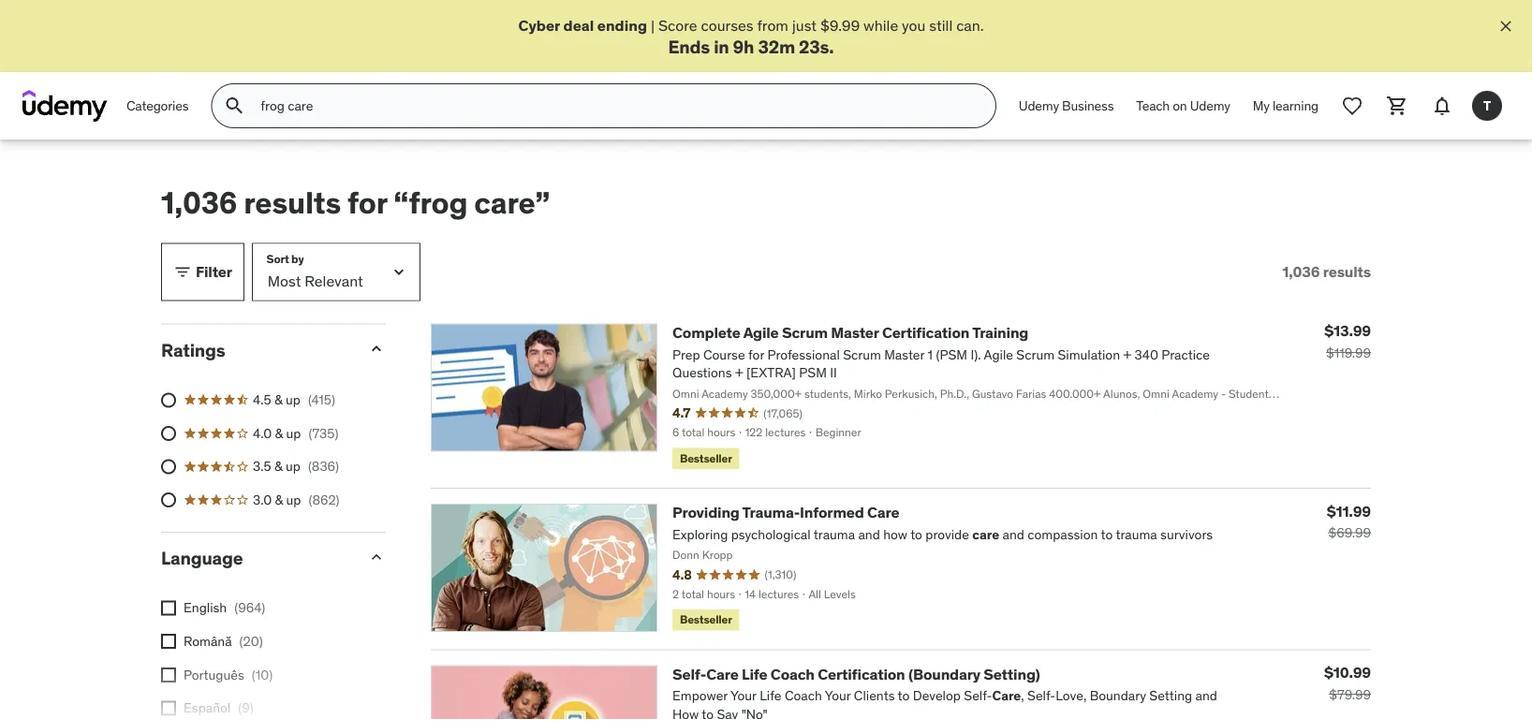 Task type: vqa. For each thing, say whether or not it's contained in the screenshot.
'Child Psychology' link
no



Task type: locate. For each thing, give the bounding box(es) containing it.
courses
[[701, 15, 754, 35]]

0 vertical spatial results
[[244, 184, 341, 221]]

4 & from the top
[[275, 492, 283, 508]]

results up $13.99
[[1324, 262, 1372, 282]]

up left '(836)'
[[286, 458, 301, 475]]

& right 4.0
[[275, 425, 283, 442]]

español (9)
[[184, 700, 254, 717]]

just
[[792, 15, 817, 35]]

english
[[184, 600, 227, 617]]

udemy left "business"
[[1019, 97, 1060, 114]]

& for 4.0
[[275, 425, 283, 442]]

&
[[275, 392, 283, 408], [275, 425, 283, 442], [275, 458, 283, 475], [275, 492, 283, 508]]

up left (415)
[[286, 392, 301, 408]]

udemy right the "on"
[[1191, 97, 1231, 114]]

informed
[[800, 503, 864, 522]]

submit search image
[[223, 95, 246, 117]]

1 & from the top
[[275, 392, 283, 408]]

2 up from the top
[[286, 425, 301, 442]]

$11.99
[[1327, 501, 1372, 521]]

certification right 'coach' on the right bottom of the page
[[818, 665, 906, 684]]

3.5 & up (836)
[[253, 458, 339, 475]]

up for 4.0 & up
[[286, 425, 301, 442]]

cyber
[[518, 15, 560, 35]]

& right 3.0
[[275, 492, 283, 508]]

0 vertical spatial certification
[[882, 323, 970, 342]]

0 horizontal spatial results
[[244, 184, 341, 221]]

4.0 & up (735)
[[253, 425, 339, 442]]

1,036 results
[[1283, 262, 1372, 282]]

small image
[[173, 263, 192, 282], [367, 340, 386, 358], [367, 548, 386, 567]]

2 & from the top
[[275, 425, 283, 442]]

2 vertical spatial xsmall image
[[161, 668, 176, 683]]

certification right master
[[882, 323, 970, 342]]

1,036
[[161, 184, 237, 221], [1283, 262, 1320, 282]]

1 xsmall image from the top
[[161, 601, 176, 616]]

xsmall image left english
[[161, 601, 176, 616]]

română (20)
[[184, 633, 263, 650]]

(20)
[[239, 633, 263, 650]]

português (10)
[[184, 666, 273, 683]]

|
[[651, 15, 655, 35]]

on
[[1173, 97, 1188, 114]]

3 xsmall image from the top
[[161, 668, 176, 683]]

1 vertical spatial care
[[707, 665, 739, 684]]

& right the 4.5
[[275, 392, 283, 408]]

xsmall image
[[161, 601, 176, 616], [161, 634, 176, 649], [161, 668, 176, 683]]

1,036 for 1,036 results for "frog care"
[[161, 184, 237, 221]]

for
[[348, 184, 387, 221]]

certification
[[882, 323, 970, 342], [818, 665, 906, 684]]

in
[[714, 35, 729, 58]]

(862)
[[309, 492, 340, 508]]

2 vertical spatial small image
[[367, 548, 386, 567]]

score
[[659, 15, 698, 35]]

4 up from the top
[[286, 492, 301, 508]]

results left for
[[244, 184, 341, 221]]

0 vertical spatial 1,036
[[161, 184, 237, 221]]

care
[[868, 503, 900, 522], [707, 665, 739, 684]]

0 horizontal spatial udemy
[[1019, 97, 1060, 114]]

& right 3.5
[[275, 458, 283, 475]]

coach
[[771, 665, 815, 684]]

xsmall image up xsmall icon
[[161, 668, 176, 683]]

up
[[286, 392, 301, 408], [286, 425, 301, 442], [286, 458, 301, 475], [286, 492, 301, 508]]

care right informed
[[868, 503, 900, 522]]

language button
[[161, 547, 352, 569]]

(boundary
[[909, 665, 981, 684]]

1 vertical spatial small image
[[367, 340, 386, 358]]

1 vertical spatial 1,036
[[1283, 262, 1320, 282]]

certification for training
[[882, 323, 970, 342]]

0 horizontal spatial care
[[707, 665, 739, 684]]

1 horizontal spatial udemy
[[1191, 97, 1231, 114]]

care left life
[[707, 665, 739, 684]]

1 vertical spatial results
[[1324, 262, 1372, 282]]

while
[[864, 15, 899, 35]]

& for 3.0
[[275, 492, 283, 508]]

small image for language
[[367, 548, 386, 567]]

2 xsmall image from the top
[[161, 634, 176, 649]]

providing trauma-informed care
[[673, 503, 900, 522]]

$119.99
[[1327, 344, 1372, 361]]

3.5
[[253, 458, 271, 475]]

up left (862)
[[286, 492, 301, 508]]

up left (735)
[[286, 425, 301, 442]]

3 & from the top
[[275, 458, 283, 475]]

0 vertical spatial care
[[868, 503, 900, 522]]

teach
[[1137, 97, 1170, 114]]

0 vertical spatial small image
[[173, 263, 192, 282]]

life
[[742, 665, 768, 684]]

teach on udemy link
[[1125, 84, 1242, 129]]

$9.99
[[821, 15, 860, 35]]

1 vertical spatial xsmall image
[[161, 634, 176, 649]]

$79.99
[[1330, 686, 1372, 703]]

3.0
[[253, 492, 272, 508]]

3 up from the top
[[286, 458, 301, 475]]

learning
[[1273, 97, 1319, 114]]

teach on udemy
[[1137, 97, 1231, 114]]

română
[[184, 633, 232, 650]]

0 horizontal spatial 1,036
[[161, 184, 237, 221]]

close image
[[1497, 17, 1516, 36]]

3.0 & up (862)
[[253, 492, 340, 508]]

t link
[[1465, 84, 1510, 129]]

español
[[184, 700, 231, 717]]

xsmall image left română
[[161, 634, 176, 649]]

small image for ratings
[[367, 340, 386, 358]]

agile
[[744, 323, 779, 342]]

português
[[184, 666, 244, 683]]

you
[[902, 15, 926, 35]]

.
[[829, 35, 834, 58]]

Search for anything text field
[[257, 90, 973, 122]]

results
[[244, 184, 341, 221], [1324, 262, 1372, 282]]

(964)
[[234, 600, 265, 617]]

1 horizontal spatial 1,036
[[1283, 262, 1320, 282]]

udemy
[[1019, 97, 1060, 114], [1191, 97, 1231, 114]]

notifications image
[[1432, 95, 1454, 117]]

1 horizontal spatial results
[[1324, 262, 1372, 282]]

complete
[[673, 323, 741, 342]]

1 up from the top
[[286, 392, 301, 408]]

0 vertical spatial xsmall image
[[161, 601, 176, 616]]

1 vertical spatial certification
[[818, 665, 906, 684]]

$13.99 $119.99
[[1325, 321, 1372, 361]]



Task type: describe. For each thing, give the bounding box(es) containing it.
up for 4.5 & up
[[286, 392, 301, 408]]

(735)
[[309, 425, 339, 442]]

1 udemy from the left
[[1019, 97, 1060, 114]]

deal
[[564, 15, 594, 35]]

my
[[1253, 97, 1270, 114]]

english (964)
[[184, 600, 265, 617]]

cyber deal ending | score courses from just $9.99 while you still can. ends in 9h 32m 23s .
[[518, 15, 984, 58]]

$10.99 $79.99
[[1325, 663, 1372, 703]]

shopping cart with 0 items image
[[1387, 95, 1409, 117]]

small image inside filter button
[[173, 263, 192, 282]]

2 udemy from the left
[[1191, 97, 1231, 114]]

ratings button
[[161, 339, 352, 361]]

1,036 for 1,036 results
[[1283, 262, 1320, 282]]

self-
[[673, 665, 707, 684]]

1,036 results status
[[1283, 262, 1372, 282]]

training
[[973, 323, 1029, 342]]

categories button
[[115, 84, 200, 129]]

self-care life coach certification (boundary setting) link
[[673, 665, 1041, 684]]

4.5
[[253, 392, 271, 408]]

filter button
[[161, 243, 244, 301]]

complete agile scrum master certification training
[[673, 323, 1029, 342]]

udemy image
[[22, 90, 108, 122]]

1,036 results for "frog care"
[[161, 184, 550, 221]]

certification for (boundary
[[818, 665, 906, 684]]

$69.99
[[1329, 524, 1372, 541]]

(836)
[[308, 458, 339, 475]]

$11.99 $69.99
[[1327, 501, 1372, 541]]

1 horizontal spatial care
[[868, 503, 900, 522]]

$13.99
[[1325, 321, 1372, 341]]

results for 1,036 results for "frog care"
[[244, 184, 341, 221]]

xsmall image for português
[[161, 668, 176, 683]]

scrum
[[782, 323, 828, 342]]

categories
[[126, 97, 189, 114]]

setting)
[[984, 665, 1041, 684]]

"frog
[[394, 184, 468, 221]]

& for 4.5
[[275, 392, 283, 408]]

from
[[757, 15, 789, 35]]

can.
[[957, 15, 984, 35]]

providing
[[673, 503, 740, 522]]

& for 3.5
[[275, 458, 283, 475]]

filter
[[196, 262, 232, 282]]

my learning link
[[1242, 84, 1330, 129]]

udemy business
[[1019, 97, 1114, 114]]

wishlist image
[[1342, 95, 1364, 117]]

language
[[161, 547, 243, 569]]

4.5 & up (415)
[[253, 392, 335, 408]]

trauma-
[[743, 503, 800, 522]]

still
[[930, 15, 953, 35]]

providing trauma-informed care link
[[673, 503, 900, 522]]

my learning
[[1253, 97, 1319, 114]]

master
[[831, 323, 879, 342]]

xsmall image for română
[[161, 634, 176, 649]]

$10.99
[[1325, 663, 1372, 682]]

9h 32m 23s
[[733, 35, 829, 58]]

up for 3.5 & up
[[286, 458, 301, 475]]

xsmall image for english
[[161, 601, 176, 616]]

business
[[1063, 97, 1114, 114]]

ratings
[[161, 339, 225, 361]]

results for 1,036 results
[[1324, 262, 1372, 282]]

self-care life coach certification (boundary setting)
[[673, 665, 1041, 684]]

ends
[[669, 35, 710, 58]]

(415)
[[308, 392, 335, 408]]

ending
[[598, 15, 647, 35]]

up for 3.0 & up
[[286, 492, 301, 508]]

xsmall image
[[161, 701, 176, 716]]

(9)
[[238, 700, 254, 717]]

complete agile scrum master certification training link
[[673, 323, 1029, 342]]

(10)
[[252, 666, 273, 683]]

4.0
[[253, 425, 272, 442]]

udemy business link
[[1008, 84, 1125, 129]]

care"
[[474, 184, 550, 221]]

t
[[1484, 97, 1492, 114]]



